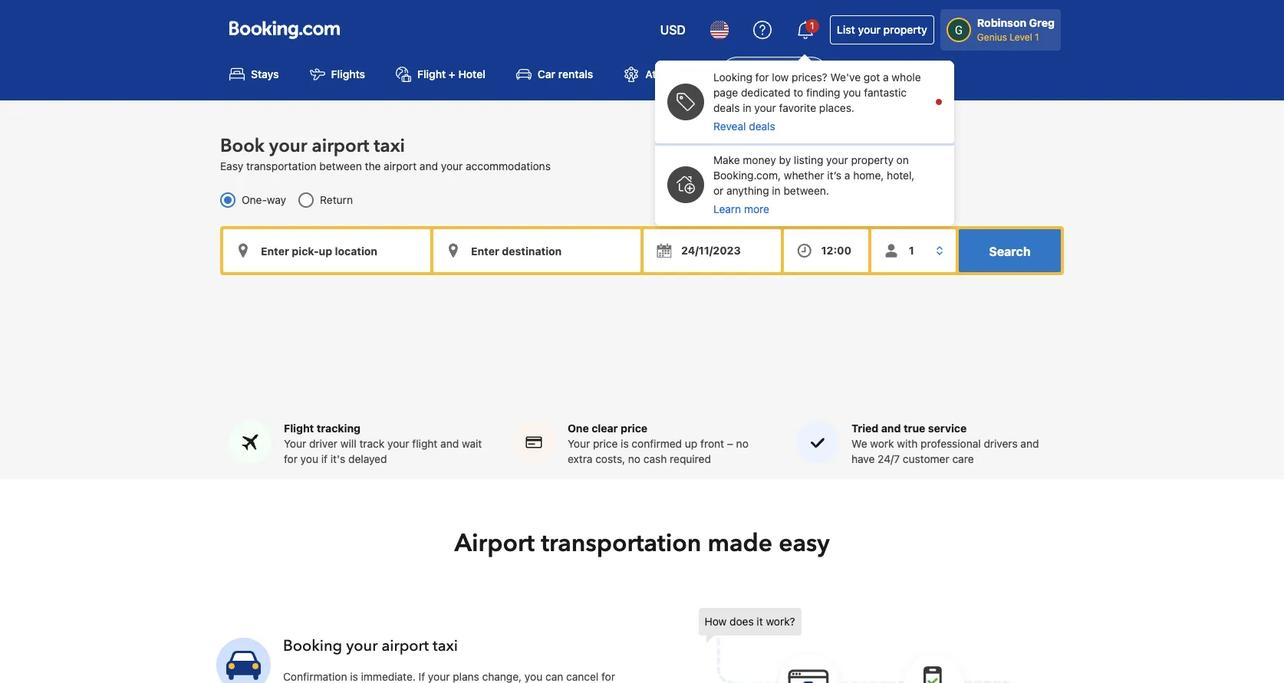 Task type: locate. For each thing, give the bounding box(es) containing it.
transportation inside book your airport taxi easy transportation between the airport and your accommodations
[[246, 160, 317, 173]]

between.
[[784, 184, 829, 197]]

flight left '+'
[[418, 68, 446, 81]]

1 vertical spatial property
[[851, 153, 894, 167]]

0 horizontal spatial in
[[743, 101, 752, 114]]

your up it's
[[827, 153, 848, 167]]

your left accommodations
[[441, 160, 463, 173]]

2 vertical spatial airport
[[382, 636, 429, 657]]

wait
[[462, 437, 482, 450]]

stays link
[[217, 57, 291, 92]]

tracking
[[317, 422, 361, 435]]

you left the if
[[301, 453, 318, 466]]

costs,
[[596, 453, 626, 466]]

your right booking at the left bottom of the page
[[346, 636, 378, 657]]

your down one at the left bottom
[[568, 437, 590, 450]]

1 vertical spatial in
[[772, 184, 781, 197]]

1 vertical spatial you
[[301, 453, 318, 466]]

1
[[810, 20, 815, 31], [1035, 31, 1040, 43]]

track
[[359, 437, 385, 450]]

between
[[320, 160, 362, 173]]

you down we've
[[843, 86, 861, 99]]

whole
[[892, 71, 921, 84]]

0 vertical spatial a
[[883, 71, 889, 84]]

property up home,
[[851, 153, 894, 167]]

0 vertical spatial for
[[756, 71, 769, 84]]

car rentals
[[538, 68, 593, 81]]

0 vertical spatial you
[[843, 86, 861, 99]]

0 vertical spatial airport
[[754, 68, 790, 81]]

your right track
[[388, 437, 409, 450]]

1 vertical spatial for
[[284, 453, 298, 466]]

1 horizontal spatial airport
[[754, 68, 790, 81]]

your inside flight tracking your driver will track your flight and wait for you if it's delayed
[[284, 437, 306, 450]]

1 vertical spatial flight
[[284, 422, 314, 435]]

price down clear at bottom left
[[593, 437, 618, 450]]

airport
[[754, 68, 790, 81], [455, 527, 535, 561]]

flight
[[418, 68, 446, 81], [284, 422, 314, 435]]

price up is
[[621, 422, 648, 435]]

work?
[[766, 615, 796, 629]]

your left driver
[[284, 437, 306, 450]]

2 your from the left
[[568, 437, 590, 450]]

a
[[883, 71, 889, 84], [845, 169, 851, 182]]

your
[[284, 437, 306, 450], [568, 437, 590, 450]]

flight + hotel
[[418, 68, 486, 81]]

airport
[[312, 134, 369, 159], [384, 160, 417, 173], [382, 636, 429, 657]]

book your airport taxi easy transportation between the airport and your accommodations
[[220, 134, 551, 173]]

for up dedicated
[[756, 71, 769, 84]]

work
[[870, 437, 894, 450]]

12:00 button
[[784, 230, 869, 273]]

1 horizontal spatial 1
[[1035, 31, 1040, 43]]

and left wait
[[441, 437, 459, 450]]

by
[[779, 153, 791, 167]]

1 horizontal spatial price
[[621, 422, 648, 435]]

1 horizontal spatial in
[[772, 184, 781, 197]]

list
[[837, 23, 856, 36]]

favorite
[[779, 101, 817, 114]]

0 horizontal spatial airport
[[455, 527, 535, 561]]

with
[[897, 437, 918, 450]]

0 vertical spatial in
[[743, 101, 752, 114]]

usd button
[[651, 12, 695, 48]]

1 horizontal spatial deals
[[749, 120, 776, 133]]

in inside the looking for low prices? we've got a whole page dedicated to finding you fantastic deals in your favorite places. reveal deals
[[743, 101, 752, 114]]

0 horizontal spatial for
[[284, 453, 298, 466]]

taxi
[[374, 134, 405, 159], [433, 636, 458, 657]]

0 horizontal spatial no
[[628, 453, 641, 466]]

1 horizontal spatial you
[[843, 86, 861, 99]]

0 horizontal spatial 1
[[810, 20, 815, 31]]

your
[[858, 23, 881, 36], [755, 101, 776, 114], [269, 134, 307, 159], [827, 153, 848, 167], [441, 160, 463, 173], [388, 437, 409, 450], [346, 636, 378, 657]]

1 left list
[[810, 20, 815, 31]]

0 horizontal spatial your
[[284, 437, 306, 450]]

0 horizontal spatial deals
[[714, 101, 740, 114]]

a right it's
[[845, 169, 851, 182]]

learn
[[714, 203, 741, 216]]

24/11/2023 button
[[644, 230, 781, 273]]

1 vertical spatial no
[[628, 453, 641, 466]]

1 vertical spatial airport
[[455, 527, 535, 561]]

in right anything
[[772, 184, 781, 197]]

no right – at right
[[736, 437, 749, 450]]

1 your from the left
[[284, 437, 306, 450]]

flight tracking your driver will track your flight and wait for you if it's delayed
[[284, 422, 482, 466]]

on
[[897, 153, 909, 167]]

0 horizontal spatial taxi
[[374, 134, 405, 159]]

delayed
[[348, 453, 387, 466]]

booking airport taxi image
[[699, 609, 1021, 684], [216, 638, 271, 684]]

cash
[[644, 453, 667, 466]]

property up whole
[[884, 23, 928, 36]]

whether
[[784, 169, 825, 182]]

your right list
[[858, 23, 881, 36]]

return
[[320, 194, 353, 207]]

prices?
[[792, 71, 828, 84]]

easy
[[220, 160, 243, 173]]

for
[[756, 71, 769, 84], [284, 453, 298, 466]]

0 vertical spatial taxi
[[374, 134, 405, 159]]

1 horizontal spatial taxi
[[433, 636, 458, 657]]

airport for booking
[[382, 636, 429, 657]]

for left the if
[[284, 453, 298, 466]]

1 down greg
[[1035, 31, 1040, 43]]

1 vertical spatial price
[[593, 437, 618, 450]]

1 vertical spatial a
[[845, 169, 851, 182]]

1 horizontal spatial your
[[568, 437, 590, 450]]

your inside "one clear price your price is confirmed up front – no extra costs, no cash required"
[[568, 437, 590, 450]]

1 horizontal spatial a
[[883, 71, 889, 84]]

1 vertical spatial airport
[[384, 160, 417, 173]]

taxi for booking
[[433, 636, 458, 657]]

it
[[757, 615, 763, 629]]

page
[[714, 86, 738, 99]]

Enter pick-up location text field
[[223, 230, 431, 273]]

property
[[884, 23, 928, 36], [851, 153, 894, 167]]

in down dedicated
[[743, 101, 752, 114]]

0 vertical spatial no
[[736, 437, 749, 450]]

greg
[[1030, 16, 1055, 29]]

taxi inside book your airport taxi easy transportation between the airport and your accommodations
[[374, 134, 405, 159]]

in for between.
[[772, 184, 781, 197]]

price
[[621, 422, 648, 435], [593, 437, 618, 450]]

deals down page
[[714, 101, 740, 114]]

and
[[420, 160, 438, 173], [882, 422, 901, 435], [441, 437, 459, 450], [1021, 437, 1039, 450]]

tried
[[852, 422, 879, 435]]

1 horizontal spatial flight
[[418, 68, 446, 81]]

and right drivers
[[1021, 437, 1039, 450]]

or
[[714, 184, 724, 197]]

level
[[1010, 31, 1033, 43]]

true
[[904, 422, 926, 435]]

booking your airport taxi
[[283, 636, 458, 657]]

in for your
[[743, 101, 752, 114]]

0 vertical spatial price
[[621, 422, 648, 435]]

1 horizontal spatial for
[[756, 71, 769, 84]]

and up work
[[882, 422, 901, 435]]

flight inside flight tracking your driver will track your flight and wait for you if it's delayed
[[284, 422, 314, 435]]

a inside the looking for low prices? we've got a whole page dedicated to finding you fantastic deals in your favorite places. reveal deals
[[883, 71, 889, 84]]

your right book
[[269, 134, 307, 159]]

deals right reveal at the top
[[749, 120, 776, 133]]

is
[[621, 437, 629, 450]]

booking
[[283, 636, 342, 657]]

0 vertical spatial flight
[[418, 68, 446, 81]]

deals
[[714, 101, 740, 114], [749, 120, 776, 133]]

hotel
[[458, 68, 486, 81]]

in inside make money by listing your property on booking.com, whether it's a home, hotel, or anything in between. learn more
[[772, 184, 781, 197]]

a inside make money by listing your property on booking.com, whether it's a home, hotel, or anything in between. learn more
[[845, 169, 851, 182]]

0 horizontal spatial flight
[[284, 422, 314, 435]]

confirmed
[[632, 437, 682, 450]]

your inside flight tracking your driver will track your flight and wait for you if it's delayed
[[388, 437, 409, 450]]

accommodations
[[466, 160, 551, 173]]

no down is
[[628, 453, 641, 466]]

and right the
[[420, 160, 438, 173]]

home,
[[854, 169, 884, 182]]

search
[[989, 245, 1031, 259]]

airport for airport taxis
[[754, 68, 790, 81]]

required
[[670, 453, 711, 466]]

one
[[568, 422, 589, 435]]

0 vertical spatial property
[[884, 23, 928, 36]]

0 vertical spatial airport
[[312, 134, 369, 159]]

a right got
[[883, 71, 889, 84]]

1 vertical spatial taxi
[[433, 636, 458, 657]]

0 horizontal spatial you
[[301, 453, 318, 466]]

0 horizontal spatial a
[[845, 169, 851, 182]]

your down dedicated
[[755, 101, 776, 114]]

1 vertical spatial transportation
[[541, 527, 702, 561]]

1 horizontal spatial transportation
[[541, 527, 702, 561]]

12:00
[[822, 244, 852, 257]]

make money by listing your property on booking.com, whether it's a home, hotel, or anything in between. learn more
[[714, 153, 915, 216]]

your inside the looking for low prices? we've got a whole page dedicated to finding you fantastic deals in your favorite places. reveal deals
[[755, 101, 776, 114]]

0 vertical spatial transportation
[[246, 160, 317, 173]]

flight up driver
[[284, 422, 314, 435]]

transportation
[[246, 160, 317, 173], [541, 527, 702, 561]]

reveal
[[714, 120, 746, 133]]

0 horizontal spatial transportation
[[246, 160, 317, 173]]

airport taxis link
[[720, 57, 829, 92]]



Task type: describe. For each thing, give the bounding box(es) containing it.
it's
[[331, 453, 346, 466]]

how
[[705, 615, 727, 629]]

have
[[852, 453, 875, 466]]

you inside flight tracking your driver will track your flight and wait for you if it's delayed
[[301, 453, 318, 466]]

looking for low prices? we've got a whole page dedicated to finding you fantastic deals in your favorite places. reveal deals
[[714, 71, 921, 133]]

0 vertical spatial deals
[[714, 101, 740, 114]]

airport transportation made easy
[[455, 527, 830, 561]]

stays
[[251, 68, 279, 81]]

1 button
[[787, 12, 824, 48]]

hotel,
[[887, 169, 915, 182]]

property inside make money by listing your property on booking.com, whether it's a home, hotel, or anything in between. learn more
[[851, 153, 894, 167]]

we
[[852, 437, 868, 450]]

listing
[[794, 153, 824, 167]]

taxi for book
[[374, 134, 405, 159]]

genius
[[978, 31, 1008, 43]]

1 inside robinson greg genius level 1
[[1035, 31, 1040, 43]]

looking
[[714, 71, 753, 84]]

flight for flight + hotel
[[418, 68, 446, 81]]

flights
[[331, 68, 365, 81]]

rentals
[[558, 68, 593, 81]]

the
[[365, 160, 381, 173]]

booking.com,
[[714, 169, 781, 182]]

clear
[[592, 422, 618, 435]]

one clear price your price is confirmed up front – no extra costs, no cash required
[[568, 422, 749, 466]]

tried and true service we work with professional drivers and have 24/7 customer care
[[852, 422, 1039, 466]]

low
[[772, 71, 789, 84]]

24/7
[[878, 453, 900, 466]]

how does it work?
[[705, 615, 796, 629]]

usd
[[661, 23, 686, 37]]

+
[[449, 68, 456, 81]]

flight for flight tracking your driver will track your flight and wait for you if it's delayed
[[284, 422, 314, 435]]

flight + hotel link
[[384, 57, 498, 92]]

and inside book your airport taxi easy transportation between the airport and your accommodations
[[420, 160, 438, 173]]

places.
[[819, 101, 855, 114]]

extra
[[568, 453, 593, 466]]

1 vertical spatial deals
[[749, 120, 776, 133]]

anything
[[727, 184, 769, 197]]

flight
[[412, 437, 438, 450]]

if
[[321, 453, 328, 466]]

professional
[[921, 437, 981, 450]]

0 horizontal spatial price
[[593, 437, 618, 450]]

airport for airport transportation made easy
[[455, 527, 535, 561]]

24/11/2023
[[681, 244, 741, 257]]

more
[[744, 203, 770, 216]]

we've
[[831, 71, 861, 84]]

dedicated
[[741, 86, 791, 99]]

one-way
[[242, 194, 286, 207]]

robinson
[[978, 16, 1027, 29]]

0 horizontal spatial booking airport taxi image
[[216, 638, 271, 684]]

way
[[267, 194, 286, 207]]

list your property link
[[830, 15, 935, 45]]

finding
[[806, 86, 841, 99]]

drivers
[[984, 437, 1018, 450]]

taxis
[[792, 68, 816, 81]]

easy
[[779, 527, 830, 561]]

will
[[341, 437, 357, 450]]

customer
[[903, 453, 950, 466]]

search button
[[959, 230, 1061, 273]]

1 horizontal spatial no
[[736, 437, 749, 450]]

list your property
[[837, 23, 928, 36]]

attractions
[[646, 68, 702, 81]]

1 horizontal spatial booking airport taxi image
[[699, 609, 1021, 684]]

Enter destination text field
[[434, 230, 641, 273]]

car
[[538, 68, 556, 81]]

money
[[743, 153, 776, 167]]

up
[[685, 437, 698, 450]]

your inside make money by listing your property on booking.com, whether it's a home, hotel, or anything in between. learn more
[[827, 153, 848, 167]]

attractions link
[[612, 57, 714, 92]]

does
[[730, 615, 754, 629]]

airport taxis
[[754, 68, 816, 81]]

you inside the looking for low prices? we've got a whole page dedicated to finding you fantastic deals in your favorite places. reveal deals
[[843, 86, 861, 99]]

front
[[701, 437, 724, 450]]

one-
[[242, 194, 267, 207]]

make
[[714, 153, 740, 167]]

for inside flight tracking your driver will track your flight and wait for you if it's delayed
[[284, 453, 298, 466]]

booking.com online hotel reservations image
[[229, 21, 340, 39]]

made
[[708, 527, 773, 561]]

driver
[[309, 437, 338, 450]]

for inside the looking for low prices? we've got a whole page dedicated to finding you fantastic deals in your favorite places. reveal deals
[[756, 71, 769, 84]]

got
[[864, 71, 880, 84]]

service
[[928, 422, 967, 435]]

care
[[953, 453, 974, 466]]

it's
[[827, 169, 842, 182]]

and inside flight tracking your driver will track your flight and wait for you if it's delayed
[[441, 437, 459, 450]]

airport for book
[[312, 134, 369, 159]]

flights link
[[297, 57, 378, 92]]

car rentals link
[[504, 57, 606, 92]]

1 inside button
[[810, 20, 815, 31]]



Task type: vqa. For each thing, say whether or not it's contained in the screenshot.
bottommost the included
no



